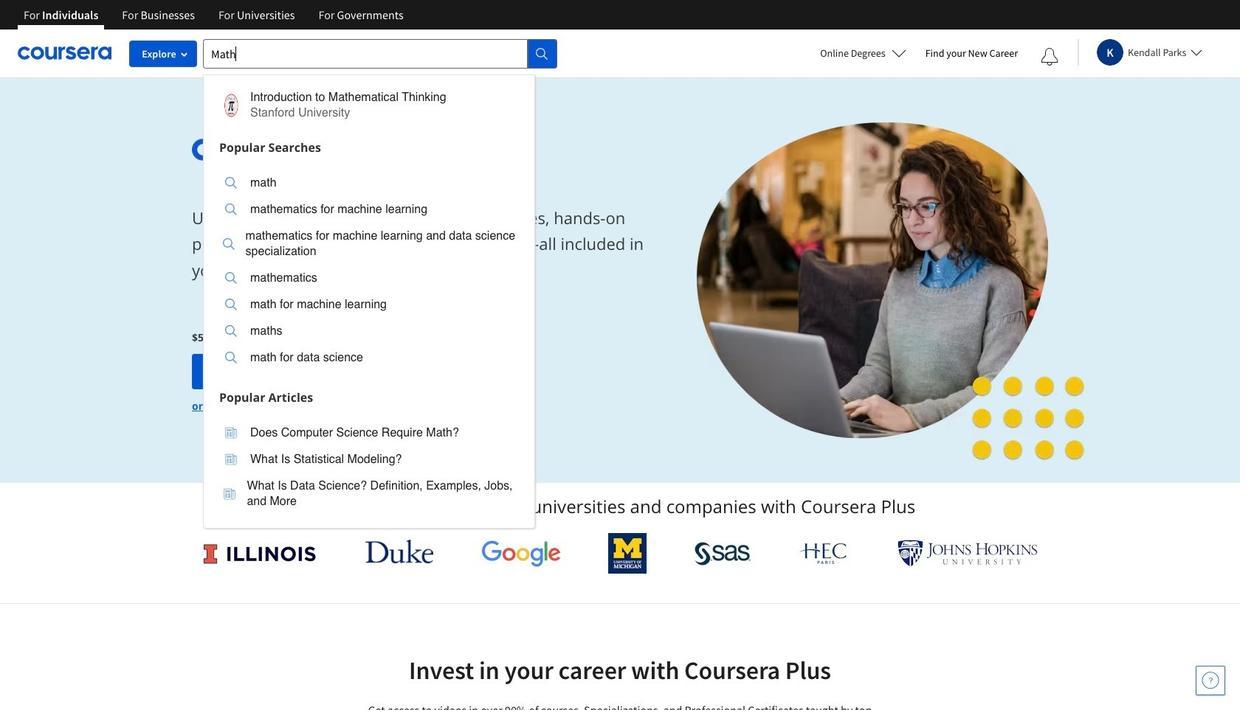 Task type: locate. For each thing, give the bounding box(es) containing it.
list box
[[204, 161, 534, 384], [204, 411, 534, 528]]

1 vertical spatial list box
[[204, 411, 534, 528]]

hec paris image
[[798, 539, 850, 569]]

university of illinois at urbana-champaign image
[[202, 542, 317, 566]]

0 vertical spatial list box
[[204, 161, 534, 384]]

university of michigan image
[[608, 534, 647, 574]]

suggestion image image
[[219, 93, 243, 117], [225, 177, 237, 189], [225, 204, 237, 216], [223, 238, 235, 250], [225, 272, 237, 284], [225, 299, 237, 311], [225, 326, 237, 337], [225, 352, 237, 364], [225, 427, 237, 439], [225, 454, 237, 466], [223, 488, 235, 500]]

johns hopkins university image
[[898, 540, 1038, 568]]

help center image
[[1202, 672, 1219, 690]]

coursera plus image
[[192, 139, 417, 161]]

duke university image
[[365, 540, 433, 564]]

autocomplete results list box
[[203, 74, 535, 529]]

banner navigation
[[12, 0, 415, 30]]

1 list box from the top
[[204, 161, 534, 384]]

None search field
[[203, 39, 557, 529]]



Task type: describe. For each thing, give the bounding box(es) containing it.
coursera image
[[18, 42, 111, 65]]

sas image
[[695, 542, 751, 566]]

2 list box from the top
[[204, 411, 534, 528]]

google image
[[481, 540, 561, 568]]

What do you want to learn? text field
[[203, 39, 528, 68]]



Task type: vqa. For each thing, say whether or not it's contained in the screenshot.
rightmost Credit
no



